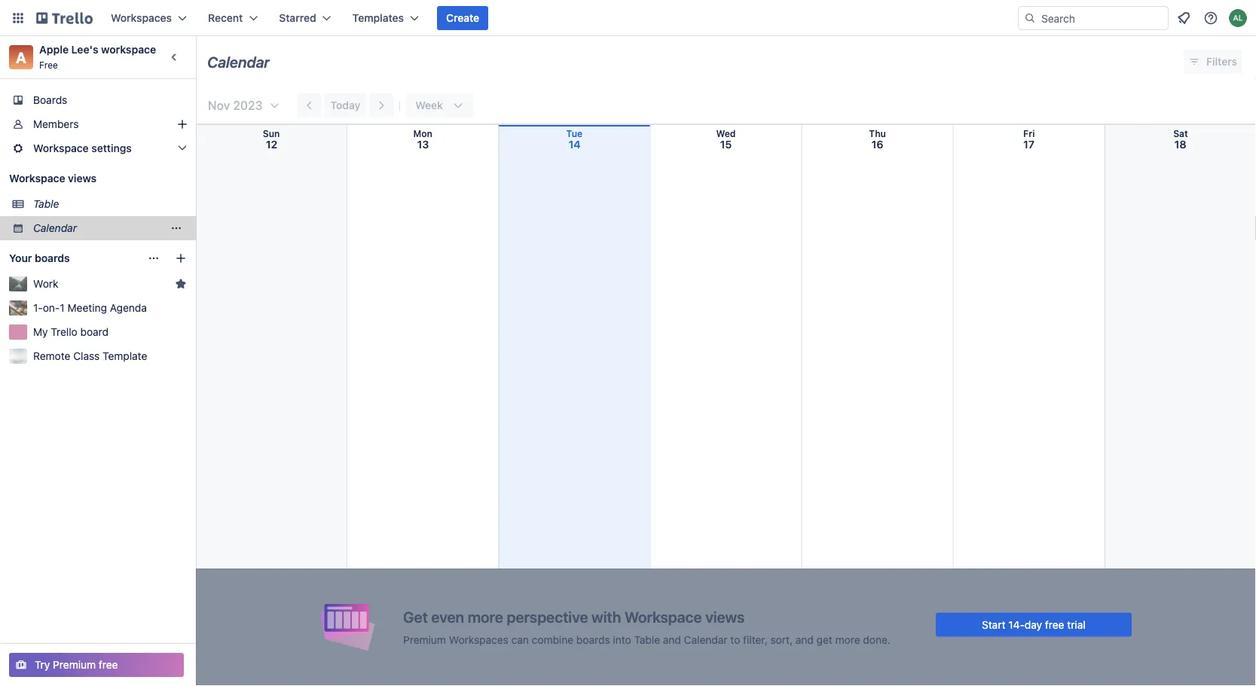 Task type: describe. For each thing, give the bounding box(es) containing it.
apple lee (applelee29) image
[[1229, 9, 1247, 27]]

a link
[[9, 45, 33, 69]]

1 horizontal spatial more
[[835, 634, 860, 646]]

a
[[16, 48, 26, 66]]

filters
[[1206, 55, 1237, 68]]

nov
[[208, 98, 230, 113]]

try premium free
[[35, 659, 118, 671]]

on-
[[43, 302, 60, 314]]

primary element
[[0, 0, 1256, 36]]

template
[[103, 350, 147, 362]]

free
[[39, 60, 58, 70]]

14-
[[1008, 619, 1025, 631]]

board
[[80, 326, 109, 338]]

workspace actions menu image
[[170, 222, 182, 234]]

even
[[431, 608, 464, 626]]

workspace views
[[9, 172, 97, 185]]

remote class template link
[[33, 349, 187, 364]]

free inside try premium free "button"
[[99, 659, 118, 671]]

meeting
[[67, 302, 107, 314]]

apple lee's workspace link
[[39, 43, 156, 56]]

to
[[730, 634, 740, 646]]

workspaces inside get even more perspective with workspace views premium workspaces can combine boards into table and calendar to filter, sort, and get more done.
[[449, 634, 508, 646]]

can
[[511, 634, 529, 646]]

today
[[330, 99, 360, 112]]

table link
[[33, 197, 187, 212]]

create button
[[437, 6, 488, 30]]

starred
[[279, 12, 316, 24]]

0 vertical spatial boards
[[35, 252, 70, 264]]

calendar inside get even more perspective with workspace views premium workspaces can combine boards into table and calendar to filter, sort, and get more done.
[[684, 634, 728, 646]]

starred button
[[270, 6, 340, 30]]

class
[[73, 350, 100, 362]]

done.
[[863, 634, 891, 646]]

views inside get even more perspective with workspace views premium workspaces can combine boards into table and calendar to filter, sort, and get more done.
[[705, 608, 745, 626]]

my trello board
[[33, 326, 109, 338]]

workspace inside get even more perspective with workspace views premium workspaces can combine boards into table and calendar to filter, sort, and get more done.
[[625, 608, 702, 626]]

1-
[[33, 302, 43, 314]]

14
[[569, 138, 581, 151]]

your boards with 4 items element
[[9, 249, 152, 268]]

sun
[[263, 128, 280, 139]]

into
[[613, 634, 631, 646]]

thu
[[869, 128, 886, 139]]

sort,
[[770, 634, 793, 646]]

day
[[1025, 619, 1042, 631]]

add board image
[[175, 252, 187, 264]]

search image
[[1024, 12, 1036, 24]]

workspace
[[101, 43, 156, 56]]

open information menu image
[[1203, 11, 1218, 26]]

get even more perspective with workspace views premium workspaces can combine boards into table and calendar to filter, sort, and get more done.
[[403, 608, 891, 646]]

members
[[33, 118, 79, 130]]

week button
[[406, 93, 473, 118]]

my trello board link
[[33, 325, 187, 340]]

recent
[[208, 12, 243, 24]]

try premium free button
[[9, 653, 184, 677]]

workspace settings button
[[0, 136, 196, 161]]

calendar link
[[33, 221, 163, 236]]

work link
[[33, 277, 169, 292]]

boards link
[[0, 88, 196, 112]]

1
[[60, 302, 65, 314]]

week
[[415, 99, 443, 112]]

12
[[266, 138, 277, 151]]

workspace for workspace settings
[[33, 142, 89, 154]]

templates button
[[343, 6, 428, 30]]

workspace for workspace views
[[9, 172, 65, 185]]

tue
[[566, 128, 583, 139]]

table inside get even more perspective with workspace views premium workspaces can combine boards into table and calendar to filter, sort, and get more done.
[[634, 634, 660, 646]]

18
[[1174, 138, 1186, 151]]



Task type: locate. For each thing, give the bounding box(es) containing it.
premium down get
[[403, 634, 446, 646]]

workspaces up workspace
[[111, 12, 172, 24]]

2023
[[233, 98, 263, 113]]

table
[[33, 198, 59, 210], [634, 634, 660, 646]]

13
[[417, 138, 429, 151]]

workspace down "workspace settings"
[[9, 172, 65, 185]]

filters button
[[1184, 50, 1242, 74]]

workspaces inside popup button
[[111, 12, 172, 24]]

starred icon image
[[175, 278, 187, 290]]

recent button
[[199, 6, 267, 30]]

perspective
[[507, 608, 588, 626]]

and right "into"
[[663, 634, 681, 646]]

wed
[[716, 128, 736, 139]]

views up to
[[705, 608, 745, 626]]

agenda
[[110, 302, 147, 314]]

1 vertical spatial free
[[99, 659, 118, 671]]

free right day
[[1045, 619, 1064, 631]]

create
[[446, 12, 479, 24]]

16
[[871, 138, 884, 151]]

workspace navigation collapse icon image
[[164, 47, 185, 68]]

calendar
[[207, 53, 270, 70], [33, 222, 77, 234], [684, 634, 728, 646]]

2 horizontal spatial calendar
[[684, 634, 728, 646]]

workspace inside workspace settings popup button
[[33, 142, 89, 154]]

0 vertical spatial table
[[33, 198, 59, 210]]

0 vertical spatial free
[[1045, 619, 1064, 631]]

1 horizontal spatial calendar
[[207, 53, 270, 70]]

get
[[817, 634, 833, 646]]

premium inside get even more perspective with workspace views premium workspaces can combine boards into table and calendar to filter, sort, and get more done.
[[403, 634, 446, 646]]

0 horizontal spatial calendar
[[33, 222, 77, 234]]

1-on-1 meeting agenda
[[33, 302, 147, 314]]

0 horizontal spatial and
[[663, 634, 681, 646]]

views
[[68, 172, 97, 185], [705, 608, 745, 626]]

free
[[1045, 619, 1064, 631], [99, 659, 118, 671]]

members link
[[0, 112, 196, 136]]

start
[[982, 619, 1006, 631]]

1 horizontal spatial workspaces
[[449, 634, 508, 646]]

2 and from the left
[[796, 634, 814, 646]]

more right even
[[468, 608, 503, 626]]

1 horizontal spatial boards
[[576, 634, 610, 646]]

1 vertical spatial more
[[835, 634, 860, 646]]

workspace down "members"
[[33, 142, 89, 154]]

and left get
[[796, 634, 814, 646]]

1 vertical spatial premium
[[53, 659, 96, 671]]

1 horizontal spatial views
[[705, 608, 745, 626]]

start 14-day free trial link
[[936, 613, 1132, 637]]

workspaces
[[111, 12, 172, 24], [449, 634, 508, 646]]

more
[[468, 608, 503, 626], [835, 634, 860, 646]]

0 horizontal spatial more
[[468, 608, 503, 626]]

lee's
[[71, 43, 98, 56]]

work
[[33, 278, 58, 290]]

free inside start 14-day free trial link
[[1045, 619, 1064, 631]]

premium right try
[[53, 659, 96, 671]]

combine
[[532, 634, 574, 646]]

your boards
[[9, 252, 70, 264]]

get
[[403, 608, 428, 626]]

remote
[[33, 350, 70, 362]]

1 horizontal spatial premium
[[403, 634, 446, 646]]

trial
[[1067, 619, 1086, 631]]

mon
[[413, 128, 432, 139]]

workspaces button
[[102, 6, 196, 30]]

workspace
[[33, 142, 89, 154], [9, 172, 65, 185], [625, 608, 702, 626]]

calendar up your boards
[[33, 222, 77, 234]]

back to home image
[[36, 6, 93, 30]]

premium inside "button"
[[53, 659, 96, 671]]

and
[[663, 634, 681, 646], [796, 634, 814, 646]]

remote class template
[[33, 350, 147, 362]]

fri
[[1023, 128, 1035, 139]]

filter,
[[743, 634, 768, 646]]

0 notifications image
[[1175, 9, 1193, 27]]

today button
[[324, 93, 366, 118]]

1 vertical spatial table
[[634, 634, 660, 646]]

15
[[720, 138, 732, 151]]

apple
[[39, 43, 69, 56]]

0 vertical spatial more
[[468, 608, 503, 626]]

Search field
[[1036, 7, 1168, 29]]

1 horizontal spatial table
[[634, 634, 660, 646]]

calendar down recent 'popup button'
[[207, 53, 270, 70]]

0 horizontal spatial premium
[[53, 659, 96, 671]]

boards inside get even more perspective with workspace views premium workspaces can combine boards into table and calendar to filter, sort, and get more done.
[[576, 634, 610, 646]]

0 vertical spatial workspaces
[[111, 12, 172, 24]]

1 horizontal spatial and
[[796, 634, 814, 646]]

1 and from the left
[[663, 634, 681, 646]]

17
[[1023, 138, 1035, 151]]

table down workspace views at the top left of page
[[33, 198, 59, 210]]

boards up work
[[35, 252, 70, 264]]

more right get
[[835, 634, 860, 646]]

workspaces down even
[[449, 634, 508, 646]]

2 vertical spatial workspace
[[625, 608, 702, 626]]

boards down with
[[576, 634, 610, 646]]

1 vertical spatial workspace
[[9, 172, 65, 185]]

workspace settings
[[33, 142, 132, 154]]

1 vertical spatial workspaces
[[449, 634, 508, 646]]

boards
[[33, 94, 67, 106]]

1-on-1 meeting agenda link
[[33, 301, 187, 316]]

1 horizontal spatial free
[[1045, 619, 1064, 631]]

0 horizontal spatial views
[[68, 172, 97, 185]]

0 vertical spatial premium
[[403, 634, 446, 646]]

1 vertical spatial views
[[705, 608, 745, 626]]

with
[[592, 608, 621, 626]]

calendar left to
[[684, 634, 728, 646]]

workspace up "into"
[[625, 608, 702, 626]]

0 horizontal spatial table
[[33, 198, 59, 210]]

start 14-day free trial
[[982, 619, 1086, 631]]

free right try
[[99, 659, 118, 671]]

nov 2023 button
[[202, 93, 281, 118]]

1 vertical spatial calendar
[[33, 222, 77, 234]]

boards
[[35, 252, 70, 264], [576, 634, 610, 646]]

my
[[33, 326, 48, 338]]

0 vertical spatial workspace
[[33, 142, 89, 154]]

nov 2023
[[208, 98, 263, 113]]

premium
[[403, 634, 446, 646], [53, 659, 96, 671]]

trello
[[51, 326, 77, 338]]

try
[[35, 659, 50, 671]]

2 vertical spatial calendar
[[684, 634, 728, 646]]

apple lee's workspace free
[[39, 43, 156, 70]]

0 horizontal spatial boards
[[35, 252, 70, 264]]

templates
[[352, 12, 404, 24]]

0 horizontal spatial workspaces
[[111, 12, 172, 24]]

views down "workspace settings"
[[68, 172, 97, 185]]

your
[[9, 252, 32, 264]]

0 horizontal spatial free
[[99, 659, 118, 671]]

0 vertical spatial views
[[68, 172, 97, 185]]

0 vertical spatial calendar
[[207, 53, 270, 70]]

Calendar text field
[[207, 47, 270, 76]]

sat
[[1173, 128, 1188, 139]]

table right "into"
[[634, 634, 660, 646]]

1 vertical spatial boards
[[576, 634, 610, 646]]

settings
[[91, 142, 132, 154]]



Task type: vqa. For each thing, say whether or not it's contained in the screenshot.
Goal
no



